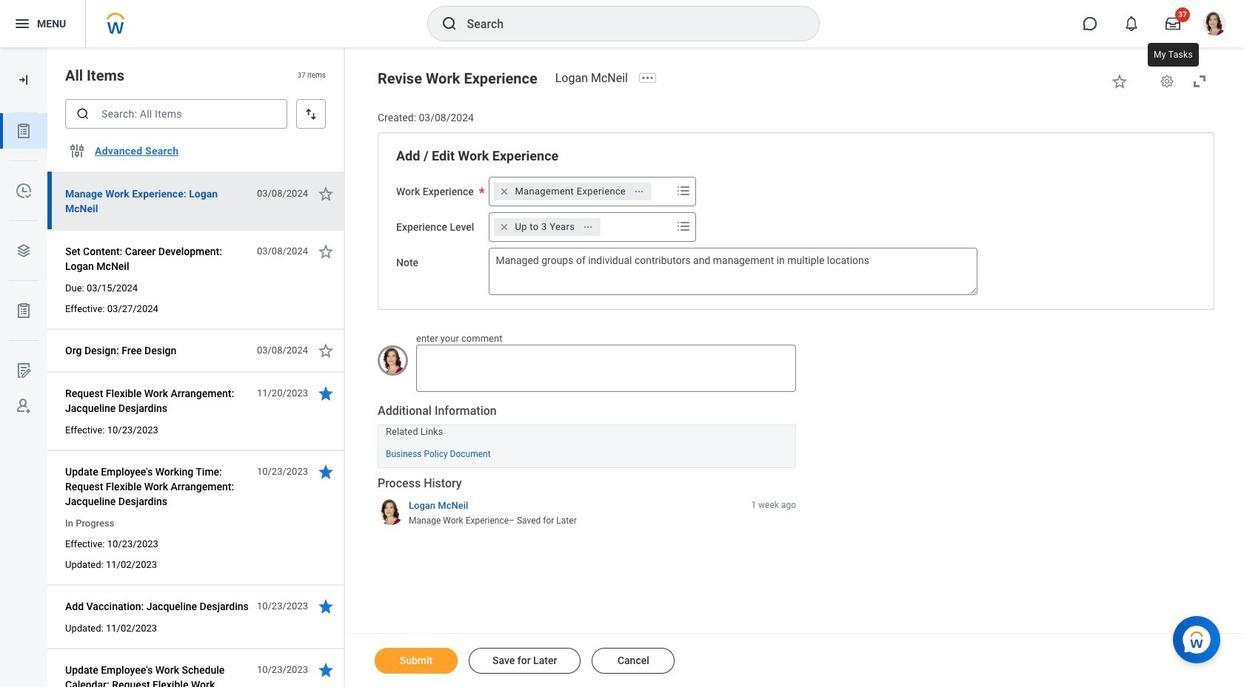 Task type: locate. For each thing, give the bounding box(es) containing it.
justify image
[[13, 15, 31, 33]]

None text field
[[416, 345, 796, 393]]

up to 3 years element
[[515, 220, 575, 234]]

tooltip
[[1145, 40, 1202, 70]]

fullscreen image
[[1191, 73, 1209, 90]]

inbox large image
[[1166, 16, 1180, 31]]

up to 3 years, press delete to clear value. option
[[494, 218, 601, 236]]

related actions image
[[634, 186, 644, 197]]

rename image
[[15, 362, 33, 380]]

search image
[[440, 15, 458, 33]]

transformation import image
[[16, 73, 31, 87]]

item list element
[[47, 47, 345, 688]]

star image
[[1111, 73, 1129, 90], [317, 185, 335, 203], [317, 243, 335, 261], [317, 385, 335, 403], [317, 464, 335, 481], [317, 598, 335, 616], [317, 662, 335, 680]]

None text field
[[489, 248, 978, 295]]

user plus image
[[15, 398, 33, 415]]

group
[[396, 147, 1196, 295]]

clock check image
[[15, 182, 33, 200]]

action bar region
[[345, 634, 1244, 688]]

sort image
[[304, 107, 318, 121]]

clipboard image
[[15, 122, 33, 140]]

list
[[0, 113, 47, 424]]

prompts image
[[675, 182, 693, 200]]



Task type: describe. For each thing, give the bounding box(es) containing it.
logan mcneil element
[[555, 71, 637, 85]]

process history region
[[378, 476, 796, 532]]

configure image
[[68, 142, 86, 160]]

employee's photo (logan mcneil) image
[[378, 346, 408, 376]]

star image
[[317, 342, 335, 360]]

gear image
[[1160, 74, 1174, 89]]

clipboard image
[[15, 302, 33, 320]]

x small image
[[497, 184, 512, 199]]

management experience element
[[515, 185, 626, 198]]

search image
[[76, 107, 90, 121]]

Search: All Items text field
[[65, 99, 287, 129]]

management experience, press delete to clear value. option
[[494, 183, 652, 200]]

additional information region
[[378, 404, 796, 469]]

Search Workday  search field
[[467, 7, 788, 40]]

x small image
[[497, 220, 512, 235]]

prompts image
[[675, 218, 693, 235]]

notifications large image
[[1124, 16, 1139, 31]]

perspective image
[[15, 242, 33, 260]]

profile logan mcneil image
[[1203, 12, 1226, 39]]

related actions image
[[583, 222, 593, 232]]



Task type: vqa. For each thing, say whether or not it's contained in the screenshot.
Change Selection icon
no



